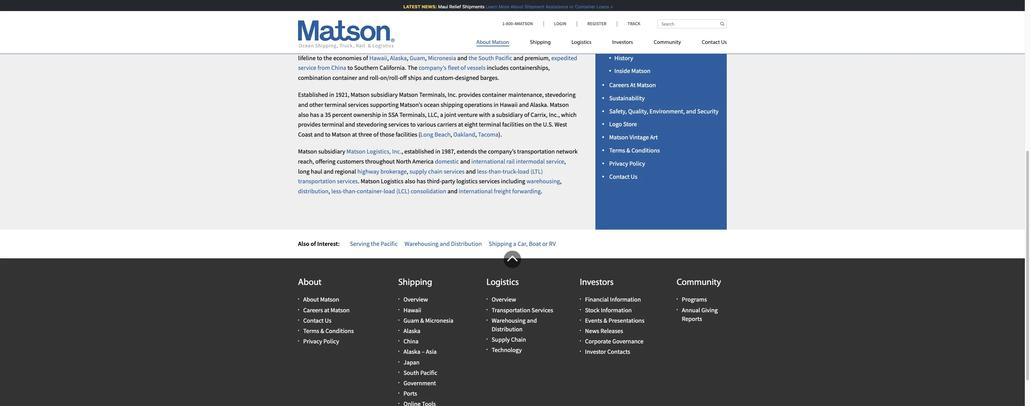 Task type: locate. For each thing, give the bounding box(es) containing it.
percent
[[332, 111, 352, 119]]

1 vertical spatial privacy policy link
[[303, 337, 339, 345]]

financial information stock information events & presentations news releases corporate governance investor contacts
[[585, 296, 645, 356]]

transportation up intermodal
[[517, 147, 555, 155]]

1 vertical spatial load
[[384, 187, 395, 195]]

events
[[585, 316, 603, 324]]

1-800-4matson link
[[502, 21, 544, 27]]

also inside '. matson logistics also has third-party logistics services including warehousing , distribution , less-than-container-load (lcl) consolidation and international freight forwarding .'
[[405, 177, 416, 185]]

guam up to southern california. the company's fleet of vessels at left
[[410, 54, 425, 62]]

1 horizontal spatial china
[[404, 337, 419, 345]]

services up the ownership
[[348, 101, 369, 109]]

careers inside about matson careers at matson contact us terms & conditions privacy policy
[[303, 306, 323, 314]]

Search search field
[[658, 19, 727, 28]]

transportation down haul
[[298, 177, 336, 185]]

in right 4matson
[[534, 17, 538, 25]]

community down values
[[654, 40, 681, 45]]

company down owned
[[330, 27, 354, 35]]

overview up guam & micronesia link
[[404, 296, 428, 303]]

transportation
[[492, 306, 531, 314]]

community
[[654, 40, 681, 45], [677, 278, 721, 288]]

distribution
[[298, 187, 329, 195]]

1 vertical spatial community
[[677, 278, 721, 288]]

2 vertical spatial contact
[[303, 316, 324, 324]]

warehousing inside overview transportation services warehousing and distribution supply chain technology
[[492, 316, 526, 324]]

about matson link for shipping link
[[476, 36, 520, 51]]

listed
[[361, 27, 375, 35]]

about matson careers at matson contact us terms & conditions privacy policy
[[303, 296, 354, 345]]

provides up the operations at the left top of the page
[[459, 91, 481, 99]]

extends
[[457, 147, 477, 155]]

container
[[571, 4, 591, 9]]

logistics inside 'top menu' 'navigation'
[[572, 40, 592, 45]]

also
[[298, 240, 309, 248]]

distribution inside overview transportation services warehousing and distribution supply chain technology
[[492, 325, 523, 333]]

load left (lcl) at the left of page
[[384, 187, 395, 195]]

1 vertical spatial also
[[405, 177, 416, 185]]

international freight forwarding link
[[459, 187, 541, 195]]

us down careers at matson link
[[325, 316, 332, 324]]

1 horizontal spatial container
[[482, 91, 507, 99]]

4matson
[[515, 21, 533, 27]]

1 vertical spatial hawaii link
[[404, 306, 421, 314]]

is right matson,
[[331, 17, 335, 25]]

to down economies
[[348, 64, 353, 72]]

long beach , oakland , tacoma ).
[[421, 130, 502, 138]]

programs
[[682, 296, 707, 303]]

terminal up tacoma at the top left of page
[[479, 121, 501, 128]]

a inside the matson, inc. is a u.s. owned and operated transportation services company headquartered in honolulu, hawaii. the company is listed on the nyse under the
[[336, 17, 339, 25]]

the right serving
[[371, 240, 380, 248]]

in inside , established in 1987, extends the company's transportation network reach, offering customers throughout north america
[[435, 147, 440, 155]]

. matson logistics also has third-party logistics services including warehousing , distribution , less-than-container-load (lcl) consolidation and international freight forwarding .
[[298, 177, 562, 195]]

1 vertical spatial china
[[404, 337, 419, 345]]

shipping link
[[520, 36, 561, 51]]

technology link
[[492, 346, 522, 354]]

0 horizontal spatial at
[[324, 306, 329, 314]]

terms down careers at matson link
[[303, 327, 319, 335]]

overview inside overview transportation services warehousing and distribution supply chain technology
[[492, 296, 516, 303]]

service down network
[[546, 157, 565, 165]]

logistics down backtop image at the bottom of the page
[[487, 278, 519, 288]]

shipping up economies
[[345, 44, 367, 52]]

1 overview from the left
[[404, 296, 428, 303]]

contact inside 'top menu' 'navigation'
[[702, 40, 720, 45]]

1 horizontal spatial the
[[408, 64, 418, 72]]

on right listed
[[376, 27, 383, 35]]

& up privacy policy
[[627, 146, 630, 154]]

terms & conditions link down careers at matson link
[[303, 327, 354, 335]]

also up (lcl) at the left of page
[[405, 177, 416, 185]]

contact us down search icon at the right top of the page
[[702, 40, 727, 45]]

has inside '. matson logistics also has third-party logistics services including warehousing , distribution , less-than-container-load (lcl) consolidation and international freight forwarding .'
[[417, 177, 426, 185]]

1 vertical spatial the
[[408, 64, 418, 72]]

0 horizontal spatial overview
[[404, 296, 428, 303]]

inside matson
[[615, 67, 651, 75]]

1 horizontal spatial also
[[405, 177, 416, 185]]

0 horizontal spatial contact us link
[[303, 316, 332, 324]]

tacoma link
[[478, 130, 499, 138]]

investor contacts link
[[585, 348, 630, 356]]

services up international freight forwarding link
[[479, 177, 500, 185]]

has down supply on the top of the page
[[417, 177, 426, 185]]

1 vertical spatial warehousing
[[492, 316, 526, 324]]

0 horizontal spatial transportation
[[298, 177, 336, 185]]

footer
[[0, 251, 1025, 406]]

investor
[[585, 348, 606, 356]]

0 vertical spatial container
[[332, 74, 357, 82]]

alaska link up china 'link'
[[404, 327, 421, 335]]

hawaii inside the overview hawaii guam & micronesia alaska china alaska – asia japan south pacific government ports
[[404, 306, 421, 314]]

about matson inside 'section'
[[609, 17, 645, 25]]

china down economies
[[331, 64, 346, 72]]

about matson link up mission,
[[609, 17, 645, 25]]

track link
[[617, 21, 641, 27]]

overview up transportation
[[492, 296, 516, 303]]

careers at matson
[[609, 81, 656, 89]]

1 vertical spatial contact
[[609, 172, 630, 180]]

truck-
[[503, 167, 518, 175]]

us
[[721, 40, 727, 45], [631, 172, 638, 180], [325, 316, 332, 324]]

1 horizontal spatial contact
[[609, 172, 630, 180]]

shipping inside footer
[[398, 278, 432, 288]]

0 horizontal spatial company's
[[419, 64, 447, 72]]

hawaii down since
[[369, 54, 387, 62]]

careers at matson link
[[609, 81, 656, 89]]

in left the 1921,
[[329, 91, 334, 99]]

2 horizontal spatial at
[[458, 121, 463, 128]]

a left vital
[[562, 44, 565, 52]]

0 vertical spatial policy
[[630, 159, 645, 167]]

rail
[[507, 157, 515, 165]]

0 vertical spatial investors
[[612, 40, 633, 45]]

provides up premium,
[[538, 44, 561, 52]]

0 horizontal spatial about matson
[[476, 40, 509, 45]]

policy down terms & conditions
[[630, 159, 645, 167]]

contact us link down search icon at the right top of the page
[[692, 36, 727, 51]]

1 horizontal spatial transportation
[[407, 17, 445, 25]]

0 vertical spatial privacy policy link
[[609, 159, 645, 167]]

alaska link up california.
[[390, 54, 407, 62]]

2 vertical spatial provides
[[298, 121, 321, 128]]

0 horizontal spatial less-
[[331, 187, 343, 195]]

1 horizontal spatial on
[[525, 121, 532, 128]]

information up stock information "link"
[[610, 296, 641, 303]]

1 horizontal spatial provides
[[459, 91, 481, 99]]

transportation inside , established in 1987, extends the company's transportation network reach, offering customers throughout north america
[[517, 147, 555, 155]]

domestic link
[[435, 157, 459, 165]]

the down the matson navigation company, inc. link
[[469, 54, 477, 62]]

south
[[479, 54, 494, 62], [404, 369, 419, 377]]

alaska up california.
[[390, 54, 407, 62]]

1 horizontal spatial is
[[355, 27, 359, 35]]

chain
[[511, 336, 526, 344]]

ownership
[[354, 111, 381, 119]]

inc. inside established in 1921, matson subsidiary matson terminals, inc. provides container maintenance, stevedoring and other terminal services supporting matson's ocean shipping operations in hawaii and alaska. matson also has a 35 percent ownership in ssa terminals, llc, a joint venture with a subsidiary of carrix, inc., which provides terminal and stevedoring services to various carriers at eight terminal facilities on the u.s. west coast and to matson at three of those facilities (
[[448, 91, 457, 99]]

1 horizontal spatial terms
[[609, 146, 625, 154]]

container inside includes containerships, combination container and roll-on/roll-off ships and custom-designed barges.
[[332, 74, 357, 82]]

conditions inside about matson careers at matson contact us terms & conditions privacy policy
[[326, 327, 354, 335]]

china inside the overview hawaii guam & micronesia alaska china alaska – asia japan south pacific government ports
[[404, 337, 419, 345]]

alaska – asia link
[[404, 348, 437, 356]]

international left rail
[[472, 157, 505, 165]]

inc. down custom-
[[448, 91, 457, 99]]

0 horizontal spatial than-
[[343, 187, 357, 195]]

about matson up the south pacific link
[[476, 40, 509, 45]]

logo store link
[[609, 120, 637, 128]]

in right the operations at the left top of the page
[[494, 101, 499, 109]]

guam up china 'link'
[[404, 316, 419, 324]]

investors inside 'top menu' 'navigation'
[[612, 40, 633, 45]]

us down privacy policy
[[631, 172, 638, 180]]

us inside about matson careers at matson contact us terms & conditions privacy policy
[[325, 316, 332, 324]]

policy
[[630, 159, 645, 167], [324, 337, 339, 345]]

1 horizontal spatial hawaii
[[404, 306, 421, 314]]

2 vertical spatial hawaii
[[404, 306, 421, 314]]

matson inside about matson link
[[492, 40, 509, 45]]

long beach link
[[421, 130, 451, 138]]

container down barges.
[[482, 91, 507, 99]]

2 overview from the left
[[492, 296, 516, 303]]

hawaii down maintenance,
[[500, 101, 518, 109]]

2 vertical spatial shipping
[[398, 278, 432, 288]]

None search field
[[658, 19, 727, 28]]

about matson inside 'top menu' 'navigation'
[[476, 40, 509, 45]]

shipments
[[458, 4, 480, 9]]

transportation up under
[[407, 17, 445, 25]]

0 horizontal spatial also
[[298, 111, 309, 119]]

supply chain services link
[[410, 167, 465, 175]]

about matson link up careers at matson link
[[303, 296, 339, 303]]

also
[[298, 111, 309, 119], [405, 177, 416, 185]]

terminals, up ocean
[[419, 91, 447, 99]]

1 vertical spatial container
[[482, 91, 507, 99]]

terms & conditions
[[609, 146, 660, 154]]

& up news releases link
[[604, 316, 608, 324]]

1 overview link from the left
[[404, 296, 428, 303]]

us down search icon at the right top of the page
[[721, 40, 727, 45]]

0 horizontal spatial us
[[325, 316, 332, 324]]

privacy inside about matson careers at matson contact us terms & conditions privacy policy
[[303, 337, 322, 345]]

0 horizontal spatial company
[[330, 27, 354, 35]]

domestic
[[435, 157, 459, 165]]

2 vertical spatial contact us link
[[303, 316, 332, 324]]

blue matson logo with ocean, shipping, truck, rail and logistics written beneath it. image
[[298, 20, 395, 49]]

overview link for shipping
[[404, 296, 428, 303]]

at inside about matson careers at matson contact us terms & conditions privacy policy
[[324, 306, 329, 314]]

china inside expedited service from china
[[331, 64, 346, 72]]

container up the 1921,
[[332, 74, 357, 82]]

1 vertical spatial logistics
[[381, 177, 404, 185]]

events & presentations link
[[585, 316, 645, 324]]

1 horizontal spatial overview
[[492, 296, 516, 303]]

1 horizontal spatial less-
[[477, 167, 489, 175]]

0 horizontal spatial terms & conditions link
[[303, 327, 354, 335]]

1 vertical spatial terms
[[303, 327, 319, 335]]

overview for transportation
[[492, 296, 516, 303]]

transportation inside the matson, inc. is a u.s. owned and operated transportation services company headquartered in honolulu, hawaii. the company is listed on the nyse under the
[[407, 17, 445, 25]]

provides up coast
[[298, 121, 321, 128]]

0 vertical spatial stevedoring
[[545, 91, 576, 99]]

1 vertical spatial than-
[[343, 187, 357, 195]]

& inside "financial information stock information events & presentations news releases corporate governance investor contacts"
[[604, 316, 608, 324]]

0 vertical spatial distribution
[[451, 240, 482, 248]]

policy down careers at matson link
[[324, 337, 339, 345]]

contact down careers at matson link
[[303, 316, 324, 324]]

1 horizontal spatial shipping
[[441, 101, 463, 109]]

inc. right matson,
[[320, 17, 329, 25]]

0 vertical spatial warehousing and distribution link
[[405, 240, 482, 248]]

2 horizontal spatial contact
[[702, 40, 720, 45]]

load down international rail intermodal service link
[[518, 167, 529, 175]]

less-
[[477, 167, 489, 175], [331, 187, 343, 195]]

1 horizontal spatial service
[[546, 157, 565, 165]]

warehousing
[[527, 177, 560, 185]]

supply
[[410, 167, 427, 175]]

mission,
[[615, 28, 636, 36]]

terms
[[609, 146, 625, 154], [303, 327, 319, 335]]

pacific up economies
[[327, 44, 344, 52]]

0 vertical spatial china
[[331, 64, 346, 72]]

1 horizontal spatial careers
[[609, 81, 629, 89]]

stevedoring
[[545, 91, 576, 99], [356, 121, 387, 128]]

shipping up the joint at the top of page
[[441, 101, 463, 109]]

on down carrix,
[[525, 121, 532, 128]]

0 vertical spatial also
[[298, 111, 309, 119]]

transportation services link
[[492, 306, 553, 314]]

transportation
[[407, 17, 445, 25], [517, 147, 555, 155], [298, 177, 336, 185]]

china up alaska – asia link
[[404, 337, 419, 345]]

1 horizontal spatial contact us
[[702, 40, 727, 45]]

contact us link down privacy policy
[[609, 172, 638, 180]]

overview inside the overview hawaii guam & micronesia alaska china alaska – asia japan south pacific government ports
[[404, 296, 428, 303]]

0 horizontal spatial hawaii link
[[369, 54, 387, 62]]

contact us inside 'section'
[[609, 172, 638, 180]]

investors inside footer
[[580, 278, 614, 288]]

of right three
[[374, 130, 379, 138]]

services inside '. matson logistics also has third-party logistics services including warehousing , distribution , less-than-container-load (lcl) consolidation and international freight forwarding .'
[[479, 177, 500, 185]]

0 horizontal spatial terms
[[303, 327, 319, 335]]

overview link
[[404, 296, 428, 303], [492, 296, 516, 303]]

1 vertical spatial contact us
[[609, 172, 638, 180]]

in
[[534, 17, 538, 25], [320, 44, 325, 52], [329, 91, 334, 99], [494, 101, 499, 109], [382, 111, 387, 119], [435, 147, 440, 155]]

1 horizontal spatial distribution
[[492, 325, 523, 333]]

terms up privacy policy
[[609, 146, 625, 154]]

of inside (matson) provides a vital lifeline to the economies of
[[363, 54, 368, 62]]

1 horizontal spatial privacy policy link
[[609, 159, 645, 167]]

haul
[[311, 167, 322, 175]]

international down logistics
[[459, 187, 493, 195]]

contact us link inside 'section'
[[609, 172, 638, 180]]

pacific up government link on the bottom
[[420, 369, 437, 377]]

services up party
[[444, 167, 465, 175]]

0 horizontal spatial provides
[[298, 121, 321, 128]]

reach,
[[298, 157, 314, 165]]

0 vertical spatial information
[[610, 296, 641, 303]]

north
[[396, 157, 411, 165]]

. down 'highway' at the left top
[[358, 177, 360, 185]]

0 horizontal spatial the
[[319, 27, 329, 35]]

warehousing
[[405, 240, 439, 248], [492, 316, 526, 324]]

and inside , long haul and regional
[[324, 167, 334, 175]]

mission, vision and values
[[615, 28, 682, 36]]

learn
[[482, 4, 493, 9]]

stevedoring down the ownership
[[356, 121, 387, 128]]

information
[[610, 296, 641, 303], [601, 306, 632, 314]]

the right hawaii.
[[319, 27, 329, 35]]

carriers
[[437, 121, 457, 128]]

0 vertical spatial load
[[518, 167, 529, 175]]

0 horizontal spatial shipping
[[345, 44, 367, 52]]

2 horizontal spatial contact us link
[[692, 36, 727, 51]]

u.s. down inc., on the right top of the page
[[543, 121, 554, 128]]

south down japan link on the left bottom of page
[[404, 369, 419, 377]]

the right extends at the left top of page
[[478, 147, 487, 155]]

services down relief on the top of the page
[[446, 17, 467, 25]]

1 vertical spatial transportation
[[517, 147, 555, 155]]

quality,
[[628, 107, 648, 115]]

(lcl)
[[396, 187, 410, 195]]

and inside '. matson logistics also has third-party logistics services including warehousing , distribution , less-than-container-load (lcl) consolidation and international freight forwarding .'
[[448, 187, 458, 195]]

tacoma
[[478, 130, 499, 138]]

0 horizontal spatial .
[[358, 177, 360, 185]]

services down regional
[[337, 177, 358, 185]]

2 vertical spatial us
[[325, 316, 332, 324]]

micronesia
[[428, 54, 456, 62], [425, 316, 454, 324]]

terms inside 'section'
[[609, 146, 625, 154]]

from
[[318, 64, 330, 72]]

less- inside 'less-than-truck-load (ltl) transportation services'
[[477, 167, 489, 175]]

2 horizontal spatial logistics
[[572, 40, 592, 45]]

or left 'container'
[[565, 4, 570, 9]]

conditions down the vintage
[[632, 146, 660, 154]]

1 vertical spatial international
[[459, 187, 493, 195]]

less- inside '. matson logistics also has third-party logistics services including warehousing , distribution , less-than-container-load (lcl) consolidation and international freight forwarding .'
[[331, 187, 343, 195]]

other
[[309, 101, 323, 109]]

investors down mission,
[[612, 40, 633, 45]]

contact us inside 'top menu' 'navigation'
[[702, 40, 727, 45]]

guam
[[410, 54, 425, 62], [404, 316, 419, 324]]

2 overview link from the left
[[492, 296, 516, 303]]

contacts
[[608, 348, 630, 356]]

serving the pacific
[[350, 240, 398, 248]]

includes
[[487, 64, 509, 72]]

terms & conditions link down 'matson vintage art'
[[609, 146, 660, 154]]

or
[[565, 4, 570, 9], [542, 240, 548, 248]]

south inside the overview hawaii guam & micronesia alaska china alaska – asia japan south pacific government ports
[[404, 369, 419, 377]]

& inside about matson careers at matson contact us terms & conditions privacy policy
[[321, 327, 324, 335]]

under
[[409, 27, 424, 35]]

headquartered
[[493, 17, 532, 25]]

of right fleet at left top
[[461, 64, 466, 72]]

0 vertical spatial less-
[[477, 167, 489, 175]]

premium,
[[525, 54, 550, 62]]

0 vertical spatial conditions
[[632, 146, 660, 154]]

vintage
[[630, 133, 649, 141]]

0 horizontal spatial warehousing
[[405, 240, 439, 248]]

load inside 'less-than-truck-load (ltl) transportation services'
[[518, 167, 529, 175]]

japan
[[404, 358, 420, 366]]

0 horizontal spatial policy
[[324, 337, 339, 345]]

programs link
[[682, 296, 707, 303]]

, inside , long haul and regional
[[565, 157, 566, 165]]

0 vertical spatial micronesia
[[428, 54, 456, 62]]

company down the learn
[[468, 17, 492, 25]]

privacy policy link down terms & conditions
[[609, 159, 645, 167]]

0 horizontal spatial container
[[332, 74, 357, 82]]

west
[[555, 121, 567, 128]]

community inside "link"
[[654, 40, 681, 45]]

overview link up transportation
[[492, 296, 516, 303]]

network
[[556, 147, 578, 155]]

international inside '. matson logistics also has third-party logistics services including warehousing , distribution , less-than-container-load (lcl) consolidation and international freight forwarding .'
[[459, 187, 493, 195]]

1 vertical spatial privacy
[[303, 337, 322, 345]]

than- inside 'less-than-truck-load (ltl) transportation services'
[[489, 167, 503, 175]]

section
[[587, 0, 736, 230]]

1 vertical spatial about matson link
[[476, 36, 520, 51]]

of right code
[[629, 41, 635, 49]]

logistics up expedited
[[572, 40, 592, 45]]

contact down privacy policy
[[609, 172, 630, 180]]

section containing about matson
[[587, 0, 736, 230]]

1 vertical spatial micronesia
[[425, 316, 454, 324]]

1 horizontal spatial has
[[417, 177, 426, 185]]

0 horizontal spatial u.s.
[[340, 17, 351, 25]]

highway
[[357, 167, 379, 175]]

logistics link
[[561, 36, 602, 51]]

stock
[[585, 306, 600, 314]]

2 vertical spatial about matson link
[[303, 296, 339, 303]]

safety, quality, environment, and security link
[[609, 107, 719, 115]]

distribution
[[451, 240, 482, 248], [492, 325, 523, 333]]

contact us link down careers at matson link
[[303, 316, 332, 324]]

conditions down careers at matson link
[[326, 327, 354, 335]]

south down company,
[[479, 54, 494, 62]]

us inside 'section'
[[631, 172, 638, 180]]

1 horizontal spatial shipping
[[489, 240, 512, 248]]



Task type: describe. For each thing, give the bounding box(es) containing it.
financial information link
[[585, 296, 641, 303]]

matson vintage art link
[[609, 133, 658, 141]]

news
[[585, 327, 599, 335]]

overview link for logistics
[[492, 296, 516, 303]]

and inside the matson, inc. is a u.s. owned and operated transportation services company headquartered in honolulu, hawaii. the company is listed on the nyse under the
[[371, 17, 381, 25]]

to inside (matson) provides a vital lifeline to the economies of
[[317, 54, 322, 62]]

0 vertical spatial warehousing
[[405, 240, 439, 248]]

conditions inside 'section'
[[632, 146, 660, 154]]

expedited
[[552, 54, 577, 62]]

1 vertical spatial provides
[[459, 91, 481, 99]]

operated
[[382, 17, 406, 25]]

of left carrix,
[[524, 111, 530, 119]]

latest
[[399, 4, 416, 9]]

programs annual giving reports
[[682, 296, 718, 323]]

subsidiary up offering
[[318, 147, 345, 155]]

and inside overview transportation services warehousing and distribution supply chain technology
[[527, 316, 537, 324]]

the inside the matson, inc. is a u.s. owned and operated transportation services company headquartered in honolulu, hawaii. the company is listed on the nyse under the
[[319, 27, 329, 35]]

intermodal
[[516, 157, 545, 165]]

u.s. inside the matson, inc. is a u.s. owned and operated transportation services company headquartered in honolulu, hawaii. the company is listed on the nyse under the
[[340, 17, 351, 25]]

, inside , established in 1987, extends the company's transportation network reach, offering customers throughout north america
[[402, 147, 403, 155]]

policy inside 'section'
[[630, 159, 645, 167]]

oakland
[[453, 130, 475, 138]]

about inside 'section'
[[609, 17, 625, 25]]

1 horizontal spatial terms & conditions link
[[609, 146, 660, 154]]

hawaii inside established in 1921, matson subsidiary matson terminals, inc. provides container maintenance, stevedoring and other terminal services supporting matson's ocean shipping operations in hawaii and alaska. matson also has a 35 percent ownership in ssa terminals, llc, a joint venture with a subsidiary of carrix, inc., which provides terminal and stevedoring services to various carriers at eight terminal facilities on the u.s. west coast and to matson at three of those facilities (
[[500, 101, 518, 109]]

1 horizontal spatial stevedoring
[[545, 91, 576, 99]]

on inside the matson, inc. is a u.s. owned and operated transportation services company headquartered in honolulu, hawaii. the company is listed on the nyse under the
[[376, 27, 383, 35]]

matson vintage art
[[609, 133, 658, 141]]

latest news: maui relief shipments learn more about shipment assistance or container loans >
[[399, 4, 609, 9]]

the south pacific link
[[469, 54, 512, 62]]

to left various
[[410, 121, 416, 128]]

matson navigation company, inc. link
[[427, 44, 513, 52]]

services inside 'less-than-truck-load (ltl) transportation services'
[[337, 177, 358, 185]]

1 vertical spatial alaska
[[404, 327, 421, 335]]

annual
[[682, 306, 700, 314]]

interest:
[[317, 240, 340, 248]]

services down ssa
[[388, 121, 409, 128]]

about inside 'top menu' 'navigation'
[[476, 40, 491, 45]]

distribution link
[[298, 187, 329, 195]]

matson inside '. matson logistics also has third-party logistics services including warehousing , distribution , less-than-container-load (lcl) consolidation and international freight forwarding .'
[[361, 177, 380, 185]]

services inside the matson, inc. is a u.s. owned and operated transportation services company headquartered in honolulu, hawaii. the company is listed on the nyse under the
[[446, 17, 467, 25]]

1 horizontal spatial hawaii link
[[404, 306, 421, 314]]

which
[[561, 111, 577, 119]]

& inside the overview hawaii guam & micronesia alaska china alaska – asia japan south pacific government ports
[[420, 316, 424, 324]]

a right the with
[[492, 111, 495, 119]]

giving
[[702, 306, 718, 314]]

also inside established in 1921, matson subsidiary matson terminals, inc. provides container maintenance, stevedoring and other terminal services supporting matson's ocean shipping operations in hawaii and alaska. matson also has a 35 percent ownership in ssa terminals, llc, a joint venture with a subsidiary of carrix, inc., which provides terminal and stevedoring services to various carriers at eight terminal facilities on the u.s. west coast and to matson at three of those facilities (
[[298, 111, 309, 119]]

contact inside 'section'
[[609, 172, 630, 180]]

the down operated
[[384, 27, 393, 35]]

venture
[[458, 111, 478, 119]]

south pacific link
[[404, 369, 437, 377]]

2 vertical spatial alaska
[[404, 348, 421, 356]]

alaska link inside footer
[[404, 327, 421, 335]]

>
[[606, 4, 609, 9]]

matson,
[[298, 17, 319, 25]]

terminal down the 35
[[322, 121, 344, 128]]

company's inside , established in 1987, extends the company's transportation network reach, offering customers throughout north america
[[488, 147, 516, 155]]

than- inside '. matson logistics also has third-party logistics services including warehousing , distribution , less-than-container-load (lcl) consolidation and international freight forwarding .'
[[343, 187, 357, 195]]

about inside about matson careers at matson contact us terms & conditions privacy policy
[[303, 296, 319, 303]]

in left ssa
[[382, 111, 387, 119]]

0 vertical spatial international
[[472, 157, 505, 165]]

also of interest:
[[298, 240, 340, 248]]

0 vertical spatial alaska link
[[390, 54, 407, 62]]

a left the 35
[[320, 111, 324, 119]]

1 vertical spatial terms & conditions link
[[303, 327, 354, 335]]

pacific up includes
[[495, 54, 512, 62]]

serving
[[350, 240, 370, 248]]

ocean
[[424, 101, 440, 109]]

0 horizontal spatial stevedoring
[[356, 121, 387, 128]]

0 horizontal spatial facilities
[[396, 130, 417, 138]]

micronesia inside the overview hawaii guam & micronesia alaska china alaska – asia japan south pacific government ports
[[425, 316, 454, 324]]

established in 1921, matson subsidiary matson terminals, inc. provides container maintenance, stevedoring and other terminal services supporting matson's ocean shipping operations in hawaii and alaska. matson also has a 35 percent ownership in ssa terminals, llc, a joint venture with a subsidiary of carrix, inc., which provides terminal and stevedoring services to various carriers at eight terminal facilities on the u.s. west coast and to matson at three of those facilities (
[[298, 91, 577, 138]]

various
[[417, 121, 436, 128]]

owned
[[352, 17, 370, 25]]

store
[[623, 120, 637, 128]]

government
[[404, 379, 436, 387]]

third-
[[427, 177, 442, 185]]

0 vertical spatial alaska
[[390, 54, 407, 62]]

0 vertical spatial hawaii link
[[369, 54, 387, 62]]

company,
[[476, 44, 502, 52]]

a inside (matson) provides a vital lifeline to the economies of
[[562, 44, 565, 52]]

security
[[698, 107, 719, 115]]

inc. inside the matson, inc. is a u.s. owned and operated transportation services company headquartered in honolulu, hawaii. the company is listed on the nyse under the
[[320, 17, 329, 25]]

matson, inc. is a u.s. owned and operated transportation services company headquartered in honolulu, hawaii. the company is listed on the nyse under the
[[298, 17, 565, 35]]

subsidiary up ).
[[496, 111, 523, 119]]

policy inside about matson careers at matson contact us terms & conditions privacy policy
[[324, 337, 339, 345]]

since
[[369, 44, 382, 52]]

on inside established in 1921, matson subsidiary matson terminals, inc. provides container maintenance, stevedoring and other terminal services supporting matson's ocean shipping operations in hawaii and alaska. matson also has a 35 percent ownership in ssa terminals, llc, a joint venture with a subsidiary of carrix, inc., which provides terminal and stevedoring services to various carriers at eight terminal facilities on the u.s. west coast and to matson at three of those facilities (
[[525, 121, 532, 128]]

guam link
[[410, 54, 425, 62]]

pacific inside the overview hawaii guam & micronesia alaska china alaska – asia japan south pacific government ports
[[420, 369, 437, 377]]

has inside established in 1921, matson subsidiary matson terminals, inc. provides container maintenance, stevedoring and other terminal services supporting matson's ocean shipping operations in hawaii and alaska. matson also has a 35 percent ownership in ssa terminals, llc, a joint venture with a subsidiary of carrix, inc., which provides terminal and stevedoring services to various carriers at eight terminal facilities on the u.s. west coast and to matson at three of those facilities (
[[310, 111, 319, 119]]

boat
[[529, 240, 541, 248]]

login
[[554, 21, 566, 27]]

1 vertical spatial service
[[546, 157, 565, 165]]

shipping inside established in 1921, matson subsidiary matson terminals, inc. provides container maintenance, stevedoring and other terminal services supporting matson's ocean shipping operations in hawaii and alaska. matson also has a 35 percent ownership in ssa terminals, llc, a joint venture with a subsidiary of carrix, inc., which provides terminal and stevedoring services to various carriers at eight terminal facilities on the u.s. west coast and to matson at three of those facilities (
[[441, 101, 463, 109]]

provides inside (matson) provides a vital lifeline to the economies of
[[538, 44, 561, 52]]

in right leader
[[320, 44, 325, 52]]

a leader in pacific shipping since 1882, subsidiary matson navigation company, inc.
[[298, 44, 513, 52]]

load inside '. matson logistics also has third-party logistics services including warehousing , distribution , less-than-container-load (lcl) consolidation and international freight forwarding .'
[[384, 187, 395, 195]]

beach
[[435, 130, 451, 138]]

privacy policy
[[609, 159, 645, 167]]

footer containing about
[[0, 251, 1025, 406]]

1 vertical spatial information
[[601, 306, 632, 314]]

0 vertical spatial guam
[[410, 54, 425, 62]]

0 horizontal spatial distribution
[[451, 240, 482, 248]]

honolulu,
[[540, 17, 565, 25]]

terms inside about matson careers at matson contact us terms & conditions privacy policy
[[303, 327, 319, 335]]

releases
[[601, 327, 623, 335]]

warehousing and distribution
[[405, 240, 482, 248]]

0 horizontal spatial warehousing and distribution link
[[405, 240, 482, 248]]

warehousing link
[[527, 177, 560, 185]]

1 horizontal spatial facilities
[[502, 121, 524, 128]]

lifeline
[[298, 54, 316, 62]]

highway brokerage link
[[357, 167, 407, 175]]

0 horizontal spatial or
[[542, 240, 548, 248]]

container inside established in 1921, matson subsidiary matson terminals, inc. provides container maintenance, stevedoring and other terminal services supporting matson's ocean shipping operations in hawaii and alaska. matson also has a 35 percent ownership in ssa terminals, llc, a joint venture with a subsidiary of carrix, inc., which provides terminal and stevedoring services to various carriers at eight terminal facilities on the u.s. west coast and to matson at three of those facilities (
[[482, 91, 507, 99]]

on/roll-
[[380, 74, 400, 82]]

search image
[[720, 21, 725, 26]]

backtop image
[[504, 251, 521, 268]]

forwarding
[[512, 187, 541, 195]]

of right also
[[311, 240, 316, 248]]

inc. left (matson)
[[504, 44, 513, 52]]

established
[[404, 147, 434, 155]]

alaska.
[[530, 101, 549, 109]]

annual giving reports link
[[682, 306, 718, 323]]

expedited service from china
[[298, 54, 577, 72]]

1 vertical spatial company
[[330, 27, 354, 35]]

financial
[[585, 296, 609, 303]]

(matson) provides a vital lifeline to the economies of
[[298, 44, 578, 62]]

serving the pacific link
[[350, 240, 398, 248]]

southern
[[354, 64, 378, 72]]

investors link
[[602, 36, 644, 51]]

hawaii , alaska , guam , micronesia and the south pacific and premium,
[[369, 54, 552, 62]]

the inside (matson) provides a vital lifeline to the economies of
[[324, 54, 332, 62]]

the inside established in 1921, matson subsidiary matson terminals, inc. provides container maintenance, stevedoring and other terminal services supporting matson's ocean shipping operations in hawaii and alaska. matson also has a 35 percent ownership in ssa terminals, llc, a joint venture with a subsidiary of carrix, inc., which provides terminal and stevedoring services to various carriers at eight terminal facilities on the u.s. west coast and to matson at three of those facilities (
[[533, 121, 542, 128]]

brokerage
[[381, 167, 407, 175]]

transportation inside 'less-than-truck-load (ltl) transportation services'
[[298, 177, 336, 185]]

(ltl)
[[531, 167, 543, 175]]

subsidiary up supporting
[[371, 91, 398, 99]]

government link
[[404, 379, 436, 387]]

to down the 35
[[325, 130, 331, 138]]

chain
[[428, 167, 443, 175]]

consolidation
[[411, 187, 446, 195]]

terminal up percent
[[325, 101, 347, 109]]

overview for hawaii
[[404, 296, 428, 303]]

code
[[615, 41, 628, 49]]

u.s. inside established in 1921, matson subsidiary matson terminals, inc. provides container maintenance, stevedoring and other terminal services supporting matson's ocean shipping operations in hawaii and alaska. matson also has a 35 percent ownership in ssa terminals, llc, a joint venture with a subsidiary of carrix, inc., which provides terminal and stevedoring services to various carriers at eight terminal facilities on the u.s. west coast and to matson at three of those facilities (
[[543, 121, 554, 128]]

logistics inside footer
[[487, 278, 519, 288]]

(matson)
[[514, 44, 537, 52]]

1 vertical spatial at
[[352, 130, 357, 138]]

1 horizontal spatial south
[[479, 54, 494, 62]]

navigation
[[447, 44, 475, 52]]

guam inside the overview hawaii guam & micronesia alaska china alaska – asia japan south pacific government ports
[[404, 316, 419, 324]]

login link
[[544, 21, 577, 27]]

llc,
[[428, 111, 439, 119]]

inc. up north
[[392, 147, 402, 155]]

contact inside about matson careers at matson contact us terms & conditions privacy policy
[[303, 316, 324, 324]]

logistics
[[457, 177, 478, 185]]

in inside the matson, inc. is a u.s. owned and operated transportation services company headquartered in honolulu, hawaii. the company is listed on the nyse under the
[[534, 17, 538, 25]]

pacific right serving
[[381, 240, 398, 248]]

0 vertical spatial is
[[331, 17, 335, 25]]

0 vertical spatial company's
[[419, 64, 447, 72]]

1 vertical spatial warehousing and distribution link
[[492, 316, 537, 333]]

oakland link
[[453, 130, 475, 138]]

shipping inside 'top menu' 'navigation'
[[530, 40, 551, 45]]

1 vertical spatial terminals,
[[400, 111, 427, 119]]

loans
[[592, 4, 605, 9]]

established
[[298, 91, 328, 99]]

shipping a car, boat or rv
[[489, 240, 556, 248]]

0 vertical spatial or
[[565, 4, 570, 9]]

values
[[665, 28, 682, 36]]

corporate governance link
[[585, 337, 644, 345]]

logo
[[609, 120, 622, 128]]

regional
[[335, 167, 356, 175]]

international rail intermodal service link
[[472, 157, 565, 165]]

privacy inside 'section'
[[609, 159, 628, 167]]

1 horizontal spatial .
[[541, 187, 543, 195]]

party
[[442, 177, 455, 185]]

top menu navigation
[[476, 36, 727, 51]]

a left "car,"
[[513, 240, 517, 248]]

of inside 'section'
[[629, 41, 635, 49]]

0 vertical spatial shipping
[[345, 44, 367, 52]]

overview hawaii guam & micronesia alaska china alaska – asia japan south pacific government ports
[[404, 296, 454, 397]]

combination
[[298, 74, 331, 82]]

0 horizontal spatial hawaii
[[369, 54, 387, 62]]

subsidiary up "guam" "link"
[[398, 44, 425, 52]]

0 vertical spatial about matson link
[[609, 17, 645, 25]]

the inside , established in 1987, extends the company's transportation network reach, offering customers throughout north america
[[478, 147, 487, 155]]

corporate
[[585, 337, 611, 345]]

shipping a car, boat or rv link
[[489, 240, 556, 248]]

shipment
[[520, 4, 540, 9]]

logistics inside '. matson logistics also has third-party logistics services including warehousing , distribution , less-than-container-load (lcl) consolidation and international freight forwarding .'
[[381, 177, 404, 185]]

1 horizontal spatial company
[[468, 17, 492, 25]]

service inside expedited service from china
[[298, 64, 316, 72]]

the right under
[[425, 27, 434, 35]]

, long haul and regional
[[298, 157, 566, 175]]

about matson link for careers at matson link
[[303, 296, 339, 303]]

0 vertical spatial .
[[358, 177, 360, 185]]

logistics,
[[367, 147, 391, 155]]

a right llc,
[[440, 111, 443, 119]]

0 vertical spatial terminals,
[[419, 91, 447, 99]]

careers inside 'section'
[[609, 81, 629, 89]]

register link
[[577, 21, 617, 27]]

us inside 'top menu' 'navigation'
[[721, 40, 727, 45]]

hawaii.
[[298, 27, 318, 35]]



Task type: vqa. For each thing, say whether or not it's contained in the screenshot.
website
no



